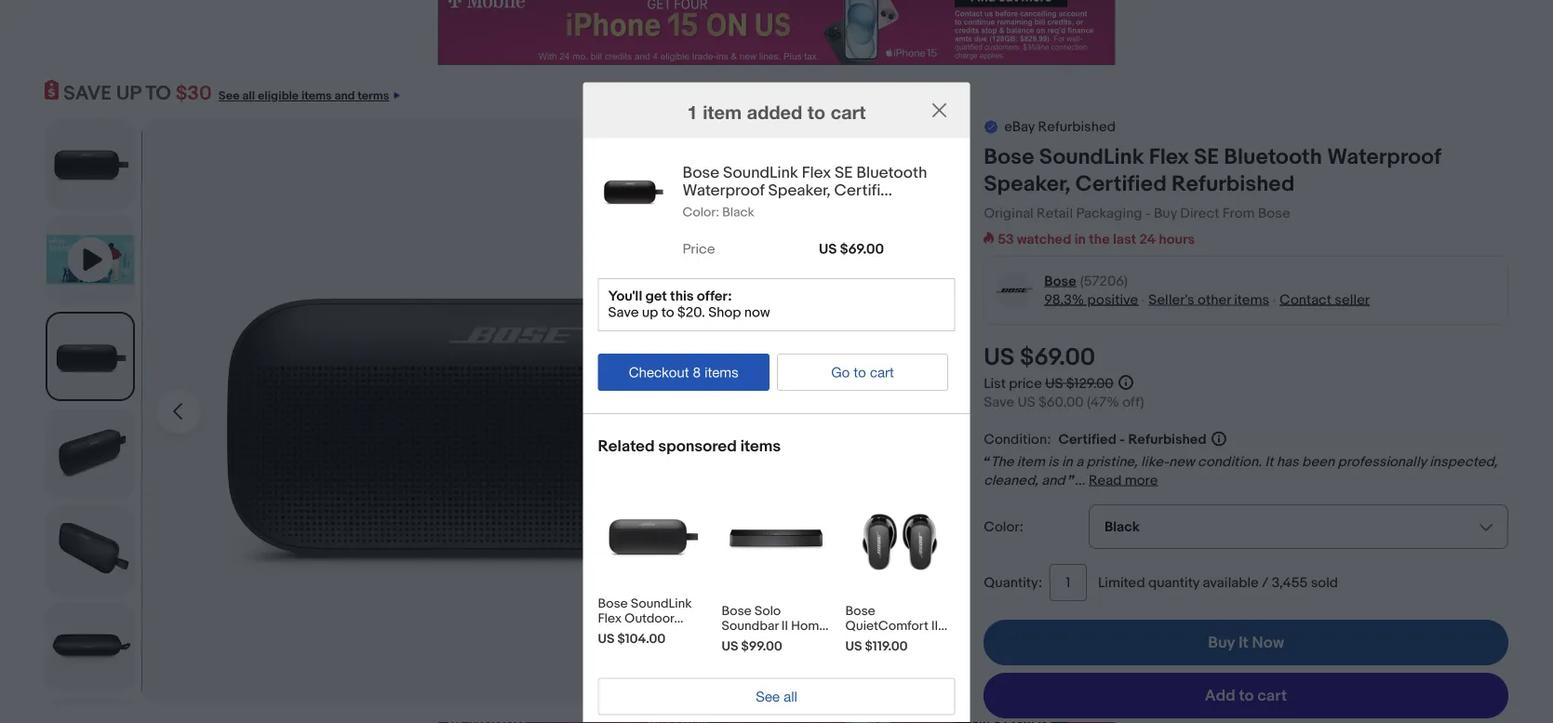 Task type: describe. For each thing, give the bounding box(es) containing it.
sponsored
[[659, 437, 737, 457]]

price
[[1009, 375, 1042, 392]]

us down the price
[[1018, 394, 1036, 411]]

go to cart
[[831, 364, 894, 380]]

flex for color: black
[[802, 163, 831, 183]]

certified up a
[[1059, 431, 1117, 448]]

theater,
[[722, 634, 769, 650]]

cart for add
[[1258, 686, 1288, 706]]

bose image
[[996, 271, 1034, 310]]

1 vertical spatial $69.00
[[1020, 344, 1096, 372]]

1 horizontal spatial picture 2 of 6 image
[[142, 118, 954, 705]]

$30
[[176, 81, 212, 106]]

53 watched in the last 24 hours
[[998, 231, 1195, 248]]

this
[[670, 288, 694, 305]]

1 horizontal spatial save
[[984, 394, 1015, 411]]

bose soundlink flex se bluetooth waterproof speaker, certified refurbished image
[[598, 164, 668, 217]]

$129.00
[[1067, 375, 1114, 392]]

all for see all
[[784, 688, 798, 705]]

retail
[[1037, 205, 1073, 222]]

1 horizontal spatial us $69.00
[[984, 344, 1096, 372]]

outdoor
[[625, 611, 674, 627]]

buy inside bose soundlink flex se bluetooth waterproof speaker, certified refurbished original retail packaging - buy direct from bose
[[1154, 205, 1178, 222]]

ebay refurbished
[[1005, 119, 1116, 136]]

eligible
[[258, 89, 299, 103]]

original
[[984, 205, 1034, 222]]

/
[[1262, 574, 1269, 591]]

save inside you'll get this offer: save up to $20. shop now
[[608, 305, 639, 321]]

picture 4 of 6 image
[[47, 506, 134, 594]]

other
[[1198, 291, 1231, 308]]

3,455
[[1272, 574, 1308, 591]]

video 1 of 1 image
[[47, 216, 134, 304]]

and inside " the item is in a pristine, like-new condition. it has been professionally inspected, cleaned, and
[[1042, 472, 1065, 489]]

bose for bose solo soundbar ii home theater, certified refurbished
[[722, 604, 752, 620]]

picture 3 of 6 image
[[47, 410, 134, 497]]

0 horizontal spatial picture 2 of 6 image
[[47, 314, 133, 399]]

se for certifi...
[[835, 163, 853, 183]]

packaging
[[1076, 205, 1143, 222]]

pristine,
[[1087, 453, 1138, 470]]

checkout 8 items
[[629, 364, 739, 380]]

contact seller
[[1280, 291, 1370, 308]]

(57206)
[[1081, 273, 1128, 290]]

bose solo soundbar ii home theater, certified refurbished
[[722, 604, 827, 665]]

in inside " the item is in a pristine, like-new condition. it has been professionally inspected, cleaned, and
[[1062, 453, 1073, 470]]

soundlink inside 'bose soundlink flex outdoor bluetooth waterproof speaker, certified refurbished'
[[631, 596, 692, 612]]

has
[[1277, 453, 1299, 470]]

certifi...
[[834, 181, 893, 201]]

to right 'go'
[[854, 364, 866, 380]]

bose for bose soundlink flex se bluetooth waterproof speaker, certifi... color: black
[[683, 163, 720, 183]]

refurbished right ebay
[[1038, 119, 1116, 136]]

shop
[[709, 305, 741, 321]]

- inside bose soundlink flex se bluetooth waterproof speaker, certified refurbished original retail packaging - buy direct from bose
[[1146, 205, 1151, 222]]

shop now link
[[709, 305, 770, 321]]

refurbished up the like-
[[1129, 431, 1207, 448]]

add
[[1205, 686, 1236, 706]]

see all
[[756, 688, 798, 705]]

1 item added to cart document
[[583, 82, 970, 723]]

buy it now
[[1208, 633, 1285, 653]]

us $104.00
[[598, 632, 666, 647]]

certified - refurbished
[[1059, 431, 1207, 448]]

98.3% positive
[[1045, 291, 1139, 308]]

contact seller link
[[1280, 291, 1370, 308]]

98.3%
[[1045, 291, 1085, 308]]

item inside " the item is in a pristine, like-new condition. it has been professionally inspected, cleaned, and
[[1017, 453, 1045, 470]]

item inside document
[[703, 101, 742, 123]]

add to cart link
[[984, 673, 1509, 719]]

flex inside 'bose soundlink flex outdoor bluetooth waterproof speaker, certified refurbished'
[[598, 611, 622, 627]]

us down bose soundlink flex se bluetooth waterproof speaker, certifi... color: black
[[819, 241, 837, 258]]

seller's
[[1149, 291, 1195, 308]]

bluetooth for color: black
[[857, 163, 928, 183]]

0 vertical spatial in
[[1075, 231, 1086, 248]]

checkout
[[629, 364, 689, 380]]

cart for go
[[870, 364, 894, 380]]

watched
[[1017, 231, 1072, 248]]

like-
[[1141, 453, 1169, 470]]

black
[[723, 205, 755, 221]]

the
[[1089, 231, 1110, 248]]

see all eligible items and terms
[[218, 89, 389, 103]]

waterproof for bose soundlink flex se bluetooth waterproof speaker, certified refurbished
[[1328, 144, 1442, 171]]

us $119.00
[[846, 639, 908, 655]]

up
[[642, 305, 658, 321]]

us left $119.00
[[846, 639, 862, 655]]

refurbished inside bose quietcomfort ii noise cancelling headphones, certified refurbished
[[846, 679, 918, 695]]

bose right the from
[[1258, 205, 1291, 222]]

53
[[998, 231, 1014, 248]]

certified inside bose quietcomfort ii noise cancelling headphones, certified refurbished
[[846, 664, 899, 680]]

read more link
[[1089, 472, 1158, 489]]

see for see all
[[756, 688, 780, 705]]

ebay
[[1005, 119, 1035, 136]]

buy it now link
[[984, 620, 1509, 666]]

terms
[[358, 89, 389, 103]]

new
[[1169, 453, 1195, 470]]

list price us $129.00
[[984, 375, 1114, 392]]

text__icon image
[[984, 119, 999, 134]]

"
[[984, 453, 991, 470]]

us up the $60.00
[[1046, 375, 1063, 392]]

us down soundbar
[[722, 639, 739, 655]]

the
[[991, 453, 1014, 470]]

$119.00
[[865, 639, 908, 655]]

up
[[116, 81, 141, 106]]

$60.00
[[1039, 394, 1084, 411]]

a
[[1076, 453, 1084, 470]]

24
[[1140, 231, 1156, 248]]

" ... read more
[[1069, 472, 1158, 489]]

save
[[63, 81, 112, 106]]

1 vertical spatial -
[[1120, 431, 1126, 448]]

(47%
[[1087, 394, 1120, 411]]

bose for bose quietcomfort ii noise cancelling headphones, certified refurbished
[[846, 604, 876, 620]]

1
[[688, 101, 698, 123]]

list
[[984, 375, 1006, 392]]

go
[[831, 364, 850, 380]]

flex for bose soundlink flex se bluetooth waterproof speaker, certified refurbished
[[1149, 144, 1189, 171]]

1 item added to cart
[[688, 101, 866, 123]]

1 horizontal spatial buy
[[1208, 633, 1235, 653]]

seller's other items
[[1149, 291, 1270, 308]]

us $69.00 inside 1 item added to cart document
[[819, 241, 884, 258]]



Task type: vqa. For each thing, say whether or not it's contained in the screenshot.


Task type: locate. For each thing, give the bounding box(es) containing it.
bose up us $104.00
[[598, 596, 628, 612]]

it left has
[[1265, 453, 1274, 470]]

sold
[[1311, 574, 1339, 591]]

speaker, inside bose soundlink flex se bluetooth waterproof speaker, certifi... color: black
[[768, 181, 831, 201]]

0 horizontal spatial all
[[242, 89, 255, 103]]

soundbar
[[722, 619, 779, 635]]

1 horizontal spatial soundlink
[[723, 163, 799, 183]]

it inside " the item is in a pristine, like-new condition. it has been professionally inspected, cleaned, and
[[1265, 453, 1274, 470]]

speaker, inside 'bose soundlink flex outdoor bluetooth waterproof speaker, certified refurbished'
[[598, 657, 649, 673]]

flex inside bose soundlink flex se bluetooth waterproof speaker, certified refurbished original retail packaging - buy direct from bose
[[1149, 144, 1189, 171]]

se for certified
[[1194, 144, 1220, 171]]

bose soundlink flex se bluetooth waterproof speaker, certified refurbished original retail packaging - buy direct from bose
[[984, 144, 1442, 222]]

noise
[[846, 634, 880, 650]]

headphones,
[[846, 649, 924, 665]]

cart right add
[[1258, 686, 1288, 706]]

picture 5 of 6 image
[[47, 603, 134, 691]]

save us $60.00 (47% off)
[[984, 394, 1145, 411]]

color:
[[683, 205, 720, 221]]

and left terms
[[335, 89, 355, 103]]

items right 'eligible' at the left top of the page
[[302, 89, 332, 103]]

cleaned,
[[984, 472, 1039, 489]]

refurbished
[[1038, 119, 1116, 136], [1172, 171, 1295, 197], [1129, 431, 1207, 448], [722, 649, 794, 665], [846, 679, 918, 695], [598, 687, 670, 703]]

save down list
[[984, 394, 1015, 411]]

soundlink down ebay refurbished
[[1040, 144, 1145, 171]]

from
[[1223, 205, 1255, 222]]

picture 2 of 6 image
[[142, 118, 954, 705], [47, 314, 133, 399]]

0 horizontal spatial ii
[[782, 619, 788, 635]]

soundlink up $104.00
[[631, 596, 692, 612]]

all
[[242, 89, 255, 103], [784, 688, 798, 705]]

refurbished inside bose soundlink flex se bluetooth waterproof speaker, certified refurbished original retail packaging - buy direct from bose
[[1172, 171, 1295, 197]]

it left now
[[1239, 633, 1249, 653]]

now
[[745, 305, 770, 321]]

waterproof for color: black
[[683, 181, 765, 201]]

bose link
[[1045, 272, 1077, 291]]

0 horizontal spatial item
[[703, 101, 742, 123]]

items right other at the right
[[1235, 291, 1270, 308]]

waterproof inside bose soundlink flex se bluetooth waterproof speaker, certified refurbished original retail packaging - buy direct from bose
[[1328, 144, 1442, 171]]

0 horizontal spatial speaker,
[[598, 657, 649, 673]]

1 horizontal spatial -
[[1146, 205, 1151, 222]]

go to cart link
[[777, 354, 949, 391]]

1 horizontal spatial all
[[784, 688, 798, 705]]

0 vertical spatial all
[[242, 89, 255, 103]]

bose soundlink flex se bluetooth waterproof speaker, certifi... color: black
[[683, 163, 928, 221]]

all inside see all link
[[784, 688, 798, 705]]

bluetooth for bose soundlink flex se bluetooth waterproof speaker, certified refurbished
[[1224, 144, 1323, 171]]

see down $99.00 on the bottom of the page
[[756, 688, 780, 705]]

cart right added
[[831, 101, 866, 123]]

1 vertical spatial buy
[[1208, 633, 1235, 653]]

bose down ebay
[[984, 144, 1035, 171]]

2 vertical spatial waterproof
[[598, 642, 665, 657]]

is
[[1049, 453, 1059, 470]]

inspected,
[[1430, 453, 1498, 470]]

bose inside bose soundlink flex se bluetooth waterproof speaker, certifi... color: black
[[683, 163, 720, 183]]

positive
[[1088, 291, 1139, 308]]

-
[[1146, 205, 1151, 222], [1120, 431, 1126, 448]]

- up 24
[[1146, 205, 1151, 222]]

flex up us $104.00
[[598, 611, 622, 627]]

to
[[808, 101, 826, 123], [662, 305, 674, 321], [854, 364, 866, 380], [1239, 686, 1254, 706]]

and
[[335, 89, 355, 103], [1042, 472, 1065, 489]]

bose for bose (57206)
[[1045, 273, 1077, 290]]

us $69.00 up list price us $129.00
[[984, 344, 1096, 372]]

items right 8
[[705, 364, 739, 380]]

bose inside bose quietcomfort ii noise cancelling headphones, certified refurbished
[[846, 604, 876, 620]]

1 horizontal spatial ii
[[932, 619, 938, 635]]

bluetooth inside 'bose soundlink flex outdoor bluetooth waterproof speaker, certified refurbished'
[[598, 627, 656, 642]]

1 horizontal spatial in
[[1075, 231, 1086, 248]]

us $69.00
[[819, 241, 884, 258], [984, 344, 1096, 372]]

flex
[[1149, 144, 1189, 171], [802, 163, 831, 183], [598, 611, 622, 627]]

in left the
[[1075, 231, 1086, 248]]

speaker, down us $104.00
[[598, 657, 649, 673]]

certified inside bose solo soundbar ii home theater, certified refurbished
[[772, 634, 825, 650]]

1 horizontal spatial speaker,
[[768, 181, 831, 201]]

soundlink up black
[[723, 163, 799, 183]]

condition:
[[984, 431, 1051, 448]]

2 horizontal spatial waterproof
[[1328, 144, 1442, 171]]

see all link
[[598, 678, 956, 715]]

2 horizontal spatial speaker,
[[984, 171, 1071, 197]]

...
[[1075, 472, 1086, 489]]

2 horizontal spatial cart
[[1258, 686, 1288, 706]]

all left 'eligible' at the left top of the page
[[242, 89, 255, 103]]

certified up packaging
[[1076, 171, 1167, 197]]

hours
[[1159, 231, 1195, 248]]

refurbished down soundbar
[[722, 649, 794, 665]]

offer:
[[697, 288, 732, 305]]

0 horizontal spatial flex
[[598, 611, 622, 627]]

flex left the "certifi..."
[[802, 163, 831, 183]]

0 horizontal spatial soundlink
[[631, 596, 692, 612]]

us
[[819, 241, 837, 258], [984, 344, 1015, 372], [1046, 375, 1063, 392], [1018, 394, 1036, 411], [598, 632, 615, 647], [722, 639, 739, 655], [846, 639, 862, 655]]

color
[[984, 519, 1020, 535]]

all for see all eligible items and terms
[[242, 89, 255, 103]]

1 item added to cart dialog
[[0, 0, 1554, 723]]

buy left now
[[1208, 633, 1235, 653]]

0 vertical spatial cart
[[831, 101, 866, 123]]

certified down us $104.00
[[598, 672, 652, 688]]

0 horizontal spatial see
[[218, 89, 240, 103]]

0 vertical spatial $69.00
[[840, 241, 884, 258]]

0 vertical spatial and
[[335, 89, 355, 103]]

2 horizontal spatial bluetooth
[[1224, 144, 1323, 171]]

0 vertical spatial it
[[1265, 453, 1274, 470]]

bose inside 'bose soundlink flex outdoor bluetooth waterproof speaker, certified refurbished'
[[598, 596, 628, 612]]

Quantity: text field
[[1050, 564, 1087, 601]]

0 horizontal spatial bluetooth
[[598, 627, 656, 642]]

1 vertical spatial save
[[984, 394, 1015, 411]]

0 vertical spatial buy
[[1154, 205, 1178, 222]]

soundlink for color: black
[[723, 163, 799, 183]]

to inside 'link'
[[1239, 686, 1254, 706]]

0 horizontal spatial us $69.00
[[819, 241, 884, 258]]

1 horizontal spatial cart
[[870, 364, 894, 380]]

seller
[[1335, 291, 1370, 308]]

2 ii from the left
[[932, 619, 938, 635]]

0 vertical spatial us $69.00
[[819, 241, 884, 258]]

all down bose solo soundbar ii home theater, certified refurbished
[[784, 688, 798, 705]]

ii right quietcomfort
[[932, 619, 938, 635]]

waterproof inside bose soundlink flex se bluetooth waterproof speaker, certifi... color: black
[[683, 181, 765, 201]]

waterproof
[[1328, 144, 1442, 171], [683, 181, 765, 201], [598, 642, 665, 657]]

ii right solo
[[782, 619, 788, 635]]

1 horizontal spatial see
[[756, 688, 780, 705]]

0 horizontal spatial cart
[[831, 101, 866, 123]]

get
[[646, 288, 667, 305]]

1 vertical spatial us $69.00
[[984, 344, 1096, 372]]

to right up
[[662, 305, 674, 321]]

1 vertical spatial and
[[1042, 472, 1065, 489]]

1 horizontal spatial waterproof
[[683, 181, 765, 201]]

1 vertical spatial all
[[784, 688, 798, 705]]

speaker, up original
[[984, 171, 1071, 197]]

se up direct
[[1194, 144, 1220, 171]]

1 horizontal spatial $69.00
[[1020, 344, 1096, 372]]

$104.00
[[618, 632, 666, 647]]

1 vertical spatial item
[[1017, 453, 1045, 470]]

and left "
[[1042, 472, 1065, 489]]

0 vertical spatial item
[[703, 101, 742, 123]]

soundlink inside bose soundlink flex se bluetooth waterproof speaker, certified refurbished original retail packaging - buy direct from bose
[[1040, 144, 1145, 171]]

soundlink
[[1040, 144, 1145, 171], [723, 163, 799, 183], [631, 596, 692, 612]]

save
[[608, 305, 639, 321], [984, 394, 1015, 411]]

condition.
[[1198, 453, 1262, 470]]

cart
[[831, 101, 866, 123], [870, 364, 894, 380], [1258, 686, 1288, 706]]

speaker, for color: black
[[768, 181, 831, 201]]

items right sponsored
[[741, 437, 781, 457]]

1 ii from the left
[[782, 619, 788, 635]]

1 vertical spatial see
[[756, 688, 780, 705]]

$20.
[[678, 305, 705, 321]]

see right '$30'
[[218, 89, 240, 103]]

0 horizontal spatial save
[[608, 305, 639, 321]]

buy
[[1154, 205, 1178, 222], [1208, 633, 1235, 653]]

us left $104.00
[[598, 632, 615, 647]]

items
[[302, 89, 332, 103], [1235, 291, 1270, 308], [705, 364, 739, 380], [741, 437, 781, 457]]

more
[[1125, 472, 1158, 489]]

0 horizontal spatial waterproof
[[598, 642, 665, 657]]

last
[[1113, 231, 1137, 248]]

1 vertical spatial waterproof
[[683, 181, 765, 201]]

$69.00 down the "certifi..."
[[840, 241, 884, 258]]

solo
[[755, 604, 781, 620]]

1 horizontal spatial bluetooth
[[857, 163, 928, 183]]

0 horizontal spatial and
[[335, 89, 355, 103]]

see inside 1 item added to cart document
[[756, 688, 780, 705]]

1 horizontal spatial flex
[[802, 163, 831, 183]]

1 vertical spatial cart
[[870, 364, 894, 380]]

home
[[791, 619, 827, 635]]

0 vertical spatial save
[[608, 305, 639, 321]]

direct
[[1181, 205, 1220, 222]]

$69.00 up list price us $129.00
[[1020, 344, 1096, 372]]

picture 1 of 6 image
[[47, 119, 134, 207]]

save left up
[[608, 305, 639, 321]]

us $69.00 down the "certifi..."
[[819, 241, 884, 258]]

0 horizontal spatial se
[[835, 163, 853, 183]]

waterproof inside 'bose soundlink flex outdoor bluetooth waterproof speaker, certified refurbished'
[[598, 642, 665, 657]]

2 horizontal spatial flex
[[1149, 144, 1189, 171]]

quantity
[[1149, 574, 1200, 591]]

0 vertical spatial see
[[218, 89, 240, 103]]

bose inside bose solo soundbar ii home theater, certified refurbished
[[722, 604, 752, 620]]

1 horizontal spatial and
[[1042, 472, 1065, 489]]

2 horizontal spatial soundlink
[[1040, 144, 1145, 171]]

0 vertical spatial -
[[1146, 205, 1151, 222]]

see all eligible items and terms link
[[212, 81, 400, 106]]

cancelling
[[883, 634, 947, 650]]

you'll
[[608, 288, 643, 305]]

se inside bose soundlink flex se bluetooth waterproof speaker, certified refurbished original retail packaging - buy direct from bose
[[1194, 144, 1220, 171]]

us $99.00
[[722, 639, 783, 655]]

98.3% positive link
[[1045, 291, 1139, 308]]

$69.00 inside 1 item added to cart document
[[840, 241, 884, 258]]

flex inside bose soundlink flex se bluetooth waterproof speaker, certifi... color: black
[[802, 163, 831, 183]]

0 horizontal spatial -
[[1120, 431, 1126, 448]]

8
[[693, 364, 701, 380]]

speaker, left the "certifi..."
[[768, 181, 831, 201]]

to
[[145, 81, 171, 106]]

1 horizontal spatial se
[[1194, 144, 1220, 171]]

refurbished down us $104.00
[[598, 687, 670, 703]]

item right 1 at left
[[703, 101, 742, 123]]

in left a
[[1062, 453, 1073, 470]]

refurbished up the from
[[1172, 171, 1295, 197]]

soundlink for bose soundlink flex se bluetooth waterproof speaker, certified refurbished
[[1040, 144, 1145, 171]]

bose up "color:" at the top
[[683, 163, 720, 183]]

certified inside bose soundlink flex se bluetooth waterproof speaker, certified refurbished original retail packaging - buy direct from bose
[[1076, 171, 1167, 197]]

bluetooth inside bose soundlink flex se bluetooth waterproof speaker, certified refurbished original retail packaging - buy direct from bose
[[1224, 144, 1323, 171]]

1 vertical spatial in
[[1062, 453, 1073, 470]]

limited quantity available / 3,455 sold
[[1098, 574, 1339, 591]]

available
[[1203, 574, 1259, 591]]

certified down us $119.00
[[846, 664, 899, 680]]

bluetooth inside bose soundlink flex se bluetooth waterproof speaker, certifi... color: black
[[857, 163, 928, 183]]

more information - about this item condition image
[[1212, 431, 1227, 446]]

save up to $30
[[63, 81, 212, 106]]

2 vertical spatial cart
[[1258, 686, 1288, 706]]

item left is
[[1017, 453, 1045, 470]]

ii inside bose quietcomfort ii noise cancelling headphones, certified refurbished
[[932, 619, 938, 635]]

to right added
[[808, 101, 826, 123]]

refurbished inside bose solo soundbar ii home theater, certified refurbished
[[722, 649, 794, 665]]

" the item is in a pristine, like-new condition. it has been professionally inspected, cleaned, and
[[984, 453, 1498, 489]]

bose up noise
[[846, 604, 876, 620]]

bose for bose soundlink flex se bluetooth waterproof speaker, certified refurbished original retail packaging - buy direct from bose
[[984, 144, 1035, 171]]

all inside see all eligible items and terms link
[[242, 89, 255, 103]]

speaker, for bose soundlink flex se bluetooth waterproof speaker, certified refurbished
[[984, 171, 1071, 197]]

certified down solo
[[772, 634, 825, 650]]

"
[[1069, 472, 1075, 489]]

se inside bose soundlink flex se bluetooth waterproof speaker, certifi... color: black
[[835, 163, 853, 183]]

0 horizontal spatial $69.00
[[840, 241, 884, 258]]

cart inside 'link'
[[1258, 686, 1288, 706]]

0 vertical spatial waterproof
[[1328, 144, 1442, 171]]

add to cart
[[1205, 686, 1288, 706]]

buy up hours
[[1154, 205, 1178, 222]]

price
[[683, 241, 715, 258]]

1 horizontal spatial it
[[1265, 453, 1274, 470]]

items for related sponsored items
[[741, 437, 781, 457]]

seller's other items link
[[1149, 291, 1270, 308]]

1 vertical spatial it
[[1239, 633, 1249, 653]]

off)
[[1123, 394, 1145, 411]]

0 horizontal spatial buy
[[1154, 205, 1178, 222]]

1 horizontal spatial item
[[1017, 453, 1045, 470]]

you'll get this offer: save up to $20. shop now
[[608, 288, 770, 321]]

advertisement region
[[438, 0, 1116, 65]]

- up pristine,
[[1120, 431, 1126, 448]]

soundlink inside bose soundlink flex se bluetooth waterproof speaker, certifi... color: black
[[723, 163, 799, 183]]

0 horizontal spatial in
[[1062, 453, 1073, 470]]

limited
[[1098, 574, 1146, 591]]

bose left solo
[[722, 604, 752, 620]]

to right add
[[1239, 686, 1254, 706]]

to inside you'll get this offer: save up to $20. shop now
[[662, 305, 674, 321]]

bose (57206)
[[1045, 273, 1128, 290]]

see for see all eligible items and terms
[[218, 89, 240, 103]]

item
[[703, 101, 742, 123], [1017, 453, 1045, 470]]

ii inside bose solo soundbar ii home theater, certified refurbished
[[782, 619, 788, 635]]

refurbished inside 'bose soundlink flex outdoor bluetooth waterproof speaker, certified refurbished'
[[598, 687, 670, 703]]

contact
[[1280, 291, 1332, 308]]

flex up direct
[[1149, 144, 1189, 171]]

bose for bose soundlink flex outdoor bluetooth waterproof speaker, certified refurbished
[[598, 596, 628, 612]]

se down 1 item added to cart
[[835, 163, 853, 183]]

quietcomfort
[[846, 619, 929, 635]]

bose up 98.3%
[[1045, 273, 1077, 290]]

0 horizontal spatial it
[[1239, 633, 1249, 653]]

refurbished down headphones,
[[846, 679, 918, 695]]

related
[[598, 437, 655, 457]]

items for checkout 8 items
[[705, 364, 739, 380]]

items for seller's other items
[[1235, 291, 1270, 308]]

us up list
[[984, 344, 1015, 372]]

bluetooth
[[1224, 144, 1323, 171], [857, 163, 928, 183], [598, 627, 656, 642]]

speaker, inside bose soundlink flex se bluetooth waterproof speaker, certified refurbished original retail packaging - buy direct from bose
[[984, 171, 1071, 197]]

cart right 'go'
[[870, 364, 894, 380]]

certified inside 'bose soundlink flex outdoor bluetooth waterproof speaker, certified refurbished'
[[598, 672, 652, 688]]



